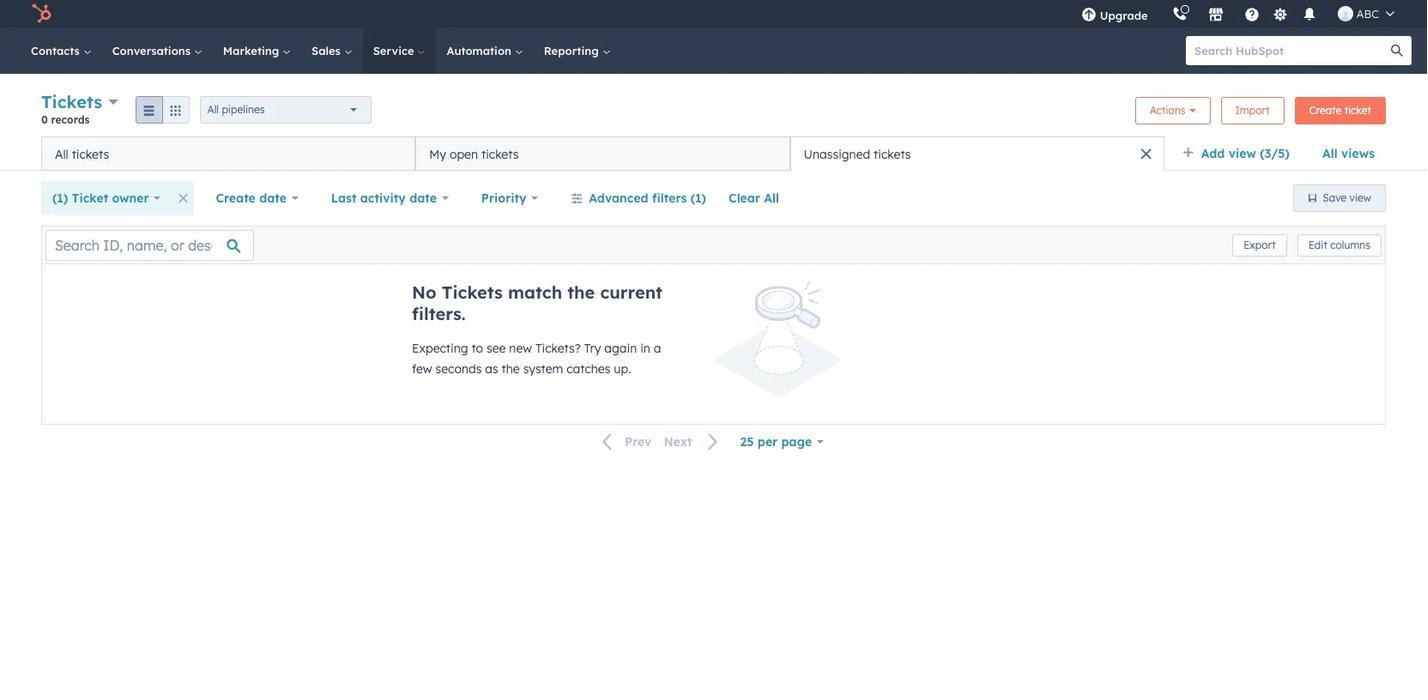 Task type: vqa. For each thing, say whether or not it's contained in the screenshot.
HubSpot calling Connect an outbound phone number to log, track, and make calls in HubSpot.
no



Task type: describe. For each thing, give the bounding box(es) containing it.
view for add
[[1229, 146, 1257, 161]]

no
[[412, 282, 437, 303]]

all for all views
[[1323, 146, 1338, 161]]

25
[[741, 434, 754, 450]]

hubspot link
[[21, 3, 64, 24]]

filters.
[[412, 303, 466, 325]]

per
[[758, 434, 778, 450]]

unassigned tickets
[[804, 146, 911, 162]]

ticket
[[1345, 103, 1372, 116]]

conversations
[[112, 44, 194, 58]]

all views link
[[1312, 137, 1386, 171]]

search button
[[1383, 36, 1412, 65]]

pagination navigation
[[592, 431, 729, 454]]

create for create date
[[216, 191, 256, 206]]

next button
[[658, 431, 729, 454]]

export
[[1244, 238, 1276, 251]]

again
[[605, 341, 637, 356]]

catches
[[567, 361, 611, 377]]

prev
[[625, 435, 652, 450]]

all views
[[1323, 146, 1375, 161]]

views
[[1342, 146, 1375, 161]]

my open tickets
[[429, 146, 519, 162]]

system
[[523, 361, 563, 377]]

marketing
[[223, 44, 282, 58]]

last
[[331, 191, 357, 206]]

tickets?
[[536, 341, 581, 356]]

create ticket button
[[1295, 97, 1386, 124]]

menu containing abc
[[1069, 0, 1407, 27]]

actions
[[1150, 103, 1186, 116]]

next
[[664, 435, 692, 450]]

reporting
[[544, 44, 602, 58]]

owner
[[112, 191, 149, 206]]

service
[[373, 44, 418, 58]]

export button
[[1233, 234, 1287, 256]]

create for create ticket
[[1310, 103, 1342, 116]]

last activity date
[[331, 191, 437, 206]]

see
[[487, 341, 506, 356]]

search image
[[1392, 45, 1404, 57]]

upgrade image
[[1081, 8, 1097, 23]]

expecting to see new tickets? try again in a few seconds as the system catches up.
[[412, 341, 661, 377]]

import
[[1236, 103, 1270, 116]]

add
[[1202, 146, 1225, 161]]

clear
[[729, 191, 761, 206]]

notifications button
[[1295, 0, 1324, 27]]

as
[[485, 361, 499, 377]]

match
[[508, 282, 562, 303]]

25 per page button
[[729, 425, 835, 459]]

all for all tickets
[[55, 146, 68, 162]]

all pipelines
[[207, 103, 265, 115]]

unassigned
[[804, 146, 871, 162]]

Search ID, name, or description search field
[[46, 230, 254, 261]]

records
[[51, 113, 90, 126]]

advanced filters (1) button
[[560, 181, 718, 215]]

help button
[[1238, 0, 1267, 27]]

clear all button
[[718, 181, 791, 215]]

to
[[472, 341, 483, 356]]

add view (3/5) button
[[1172, 137, 1312, 171]]

sales link
[[301, 27, 363, 74]]

actions button
[[1136, 97, 1211, 124]]

up.
[[614, 361, 631, 377]]

priority
[[481, 191, 527, 206]]

tickets for all tickets
[[72, 146, 109, 162]]

group inside tickets banner
[[135, 96, 189, 123]]

in
[[641, 341, 651, 356]]

advanced filters (1)
[[589, 191, 707, 206]]

all tickets
[[55, 146, 109, 162]]

create date button
[[205, 181, 310, 215]]

25 per page
[[741, 434, 812, 450]]

notifications image
[[1302, 8, 1318, 23]]

calling icon button
[[1166, 3, 1195, 25]]

0 records
[[41, 113, 90, 126]]

reporting link
[[534, 27, 621, 74]]

date inside popup button
[[259, 191, 287, 206]]

marketing link
[[213, 27, 301, 74]]

settings image
[[1273, 7, 1289, 23]]

(1) inside button
[[691, 191, 707, 206]]



Task type: locate. For each thing, give the bounding box(es) containing it.
all
[[207, 103, 219, 115], [1323, 146, 1338, 161], [55, 146, 68, 162], [764, 191, 780, 206]]

tickets inside all tickets button
[[72, 146, 109, 162]]

service link
[[363, 27, 436, 74]]

tickets up records
[[41, 91, 102, 112]]

0 vertical spatial the
[[568, 282, 595, 303]]

filters
[[652, 191, 687, 206]]

all left "views"
[[1323, 146, 1338, 161]]

0 horizontal spatial tickets
[[41, 91, 102, 112]]

tickets button
[[41, 89, 118, 114]]

2 horizontal spatial tickets
[[874, 146, 911, 162]]

all inside all views link
[[1323, 146, 1338, 161]]

menu
[[1069, 0, 1407, 27]]

save view button
[[1293, 185, 1386, 212]]

tickets
[[41, 91, 102, 112], [442, 282, 503, 303]]

automation
[[447, 44, 515, 58]]

prev button
[[592, 431, 658, 454]]

date down all tickets button
[[259, 191, 287, 206]]

1 horizontal spatial date
[[410, 191, 437, 206]]

import button
[[1221, 97, 1285, 124]]

0 horizontal spatial (1)
[[52, 191, 68, 206]]

hubspot image
[[31, 3, 52, 24]]

no tickets match the current filters.
[[412, 282, 663, 325]]

1 horizontal spatial view
[[1350, 191, 1372, 204]]

0 horizontal spatial the
[[502, 361, 520, 377]]

a
[[654, 341, 661, 356]]

help image
[[1245, 8, 1260, 23]]

view right add
[[1229, 146, 1257, 161]]

settings link
[[1270, 5, 1292, 23]]

0
[[41, 113, 48, 126]]

0 horizontal spatial create
[[216, 191, 256, 206]]

view
[[1229, 146, 1257, 161], [1350, 191, 1372, 204]]

create date
[[216, 191, 287, 206]]

conversations link
[[102, 27, 213, 74]]

2 date from the left
[[410, 191, 437, 206]]

all inside all tickets button
[[55, 146, 68, 162]]

view for save
[[1350, 191, 1372, 204]]

pipelines
[[222, 103, 265, 115]]

the right match
[[568, 282, 595, 303]]

all down '0 records'
[[55, 146, 68, 162]]

view inside button
[[1350, 191, 1372, 204]]

3 tickets from the left
[[874, 146, 911, 162]]

view inside popup button
[[1229, 146, 1257, 161]]

create down all tickets button
[[216, 191, 256, 206]]

try
[[584, 341, 601, 356]]

all inside clear all button
[[764, 191, 780, 206]]

my
[[429, 146, 446, 162]]

1 vertical spatial the
[[502, 361, 520, 377]]

tickets right open on the left top of the page
[[482, 146, 519, 162]]

(1) inside popup button
[[52, 191, 68, 206]]

tickets inside no tickets match the current filters.
[[442, 282, 503, 303]]

upgrade
[[1100, 9, 1148, 22]]

group
[[135, 96, 189, 123]]

date
[[259, 191, 287, 206], [410, 191, 437, 206]]

abc button
[[1328, 0, 1405, 27]]

tickets inside unassigned tickets button
[[874, 146, 911, 162]]

the inside "expecting to see new tickets? try again in a few seconds as the system catches up."
[[502, 361, 520, 377]]

edit columns button
[[1298, 234, 1382, 256]]

1 tickets from the left
[[72, 146, 109, 162]]

1 vertical spatial tickets
[[442, 282, 503, 303]]

edit columns
[[1309, 238, 1371, 251]]

priority button
[[470, 181, 550, 215]]

the
[[568, 282, 595, 303], [502, 361, 520, 377]]

all right clear
[[764, 191, 780, 206]]

marketplaces image
[[1209, 8, 1224, 23]]

unassigned tickets button
[[790, 137, 1165, 171]]

2 tickets from the left
[[482, 146, 519, 162]]

create inside create ticket button
[[1310, 103, 1342, 116]]

columns
[[1331, 238, 1371, 251]]

0 horizontal spatial date
[[259, 191, 287, 206]]

few
[[412, 361, 432, 377]]

expecting
[[412, 341, 468, 356]]

tickets banner
[[41, 89, 1386, 137]]

view right "save"
[[1350, 191, 1372, 204]]

tickets
[[72, 146, 109, 162], [482, 146, 519, 162], [874, 146, 911, 162]]

automation link
[[436, 27, 534, 74]]

all tickets button
[[41, 137, 416, 171]]

0 vertical spatial view
[[1229, 146, 1257, 161]]

2 (1) from the left
[[691, 191, 707, 206]]

new
[[509, 341, 532, 356]]

0 vertical spatial create
[[1310, 103, 1342, 116]]

1 horizontal spatial (1)
[[691, 191, 707, 206]]

0 vertical spatial tickets
[[41, 91, 102, 112]]

(1) left the ticket
[[52, 191, 68, 206]]

Search HubSpot search field
[[1186, 36, 1397, 65]]

brad klo image
[[1338, 6, 1354, 21]]

save view
[[1323, 191, 1372, 204]]

contacts
[[31, 44, 83, 58]]

1 vertical spatial create
[[216, 191, 256, 206]]

all for all pipelines
[[207, 103, 219, 115]]

(1) right filters
[[691, 191, 707, 206]]

create left the ticket in the top of the page
[[1310, 103, 1342, 116]]

create
[[1310, 103, 1342, 116], [216, 191, 256, 206]]

1 vertical spatial view
[[1350, 191, 1372, 204]]

current
[[600, 282, 663, 303]]

tickets right no
[[442, 282, 503, 303]]

contacts link
[[21, 27, 102, 74]]

1 (1) from the left
[[52, 191, 68, 206]]

1 horizontal spatial the
[[568, 282, 595, 303]]

0 horizontal spatial tickets
[[72, 146, 109, 162]]

1 horizontal spatial tickets
[[442, 282, 503, 303]]

create inside create date popup button
[[216, 191, 256, 206]]

(1) ticket owner button
[[41, 181, 172, 215]]

clear all
[[729, 191, 780, 206]]

the inside no tickets match the current filters.
[[568, 282, 595, 303]]

activity
[[360, 191, 406, 206]]

marketplaces button
[[1198, 0, 1234, 27]]

tickets down records
[[72, 146, 109, 162]]

tickets inside popup button
[[41, 91, 102, 112]]

tickets for unassigned tickets
[[874, 146, 911, 162]]

tickets right unassigned
[[874, 146, 911, 162]]

seconds
[[436, 361, 482, 377]]

ticket
[[72, 191, 108, 206]]

open
[[450, 146, 478, 162]]

advanced
[[589, 191, 649, 206]]

(3/5)
[[1260, 146, 1290, 161]]

1 horizontal spatial tickets
[[482, 146, 519, 162]]

add view (3/5)
[[1202, 146, 1290, 161]]

last activity date button
[[320, 181, 460, 215]]

my open tickets button
[[416, 137, 790, 171]]

all pipelines button
[[200, 96, 371, 123]]

edit
[[1309, 238, 1328, 251]]

all left 'pipelines'
[[207, 103, 219, 115]]

tickets inside my open tickets button
[[482, 146, 519, 162]]

abc
[[1357, 7, 1380, 21]]

1 date from the left
[[259, 191, 287, 206]]

0 horizontal spatial view
[[1229, 146, 1257, 161]]

page
[[782, 434, 812, 450]]

date right activity
[[410, 191, 437, 206]]

calling icon image
[[1172, 7, 1188, 22]]

1 horizontal spatial create
[[1310, 103, 1342, 116]]

(1) ticket owner
[[52, 191, 149, 206]]

all inside all pipelines popup button
[[207, 103, 219, 115]]

date inside popup button
[[410, 191, 437, 206]]

sales
[[312, 44, 344, 58]]

the right as on the bottom of page
[[502, 361, 520, 377]]

create ticket
[[1310, 103, 1372, 116]]

save
[[1323, 191, 1347, 204]]



